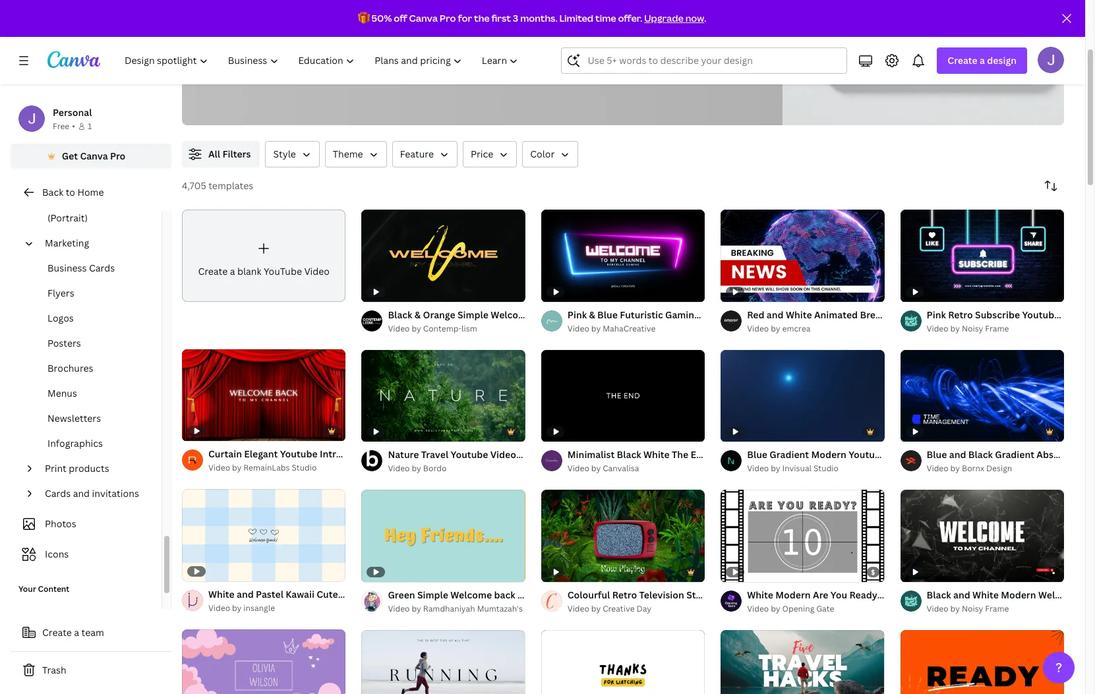 Task type: vqa. For each thing, say whether or not it's contained in the screenshot.
Gift
no



Task type: locate. For each thing, give the bounding box(es) containing it.
video by bornx design link
[[927, 463, 1065, 476]]

1 horizontal spatial black
[[927, 589, 952, 602]]

video by noisy frame link for white
[[927, 603, 1065, 616]]

2 video by noisy frame link from the top
[[927, 603, 1065, 616]]

upgrade now button
[[645, 12, 705, 24]]

modern up opening
[[776, 589, 811, 602]]

2 pink from the left
[[927, 308, 946, 321]]

blue inside the blue gradient modern youtube intro video by invisual studio
[[747, 449, 768, 461]]

by down &
[[591, 323, 601, 334]]

gradient inside the blue gradient modern youtube intro video by invisual studio
[[770, 449, 809, 461]]

and inside rank as top creator and influencer on youtube by posting innovative content that features your creative branding. create videos with customizable youtube video templates from canva.
[[304, 15, 323, 29]]

back
[[42, 186, 63, 199]]

0 horizontal spatial pink
[[568, 308, 587, 321]]

off
[[394, 12, 407, 24]]

2 gradient from the left
[[995, 449, 1035, 461]]

frame inside pink retro subscribe youtube video video by noisy frame
[[986, 323, 1009, 334]]

by left contemp-
[[412, 323, 421, 334]]

cards and invitations link
[[40, 481, 154, 507]]

create left design
[[948, 54, 978, 67]]

youtube right news
[[928, 308, 966, 321]]

retro
[[949, 308, 973, 321], [613, 589, 637, 602]]

create left the team
[[42, 627, 72, 639]]

pro
[[440, 12, 456, 24], [110, 150, 126, 162]]

youtube inside pink & blue futuristic gaming channel youtube intro video by mahacreative
[[741, 308, 779, 321]]

retro up creative
[[613, 589, 637, 602]]

by inside the blue gradient modern youtube intro video by invisual studio
[[771, 463, 781, 475]]

and
[[344, 448, 362, 461]]

yout
[[1078, 449, 1096, 461]]

retro inside colourful retro television static hip hop intro video video by creative day
[[613, 589, 637, 602]]

noisy down black and white modern welcome to m "link"
[[962, 604, 984, 615]]

to left m at the right bottom of the page
[[1082, 589, 1092, 602]]

0 horizontal spatial blue
[[598, 308, 618, 321]]

black inside black and white modern welcome to m video by noisy frame
[[927, 589, 952, 602]]

0 vertical spatial templates
[[350, 49, 402, 63]]

2 horizontal spatial black
[[969, 449, 993, 461]]

blue up video by bornx design link
[[927, 449, 947, 461]]

pink for pink & blue futuristic gaming channel youtube intro
[[568, 308, 587, 321]]

and
[[304, 15, 323, 29], [767, 308, 784, 321], [950, 449, 967, 461], [73, 487, 90, 500], [954, 589, 971, 602]]

studio inside curtain elegant youtube intro and outro video by remainlabs studio
[[292, 463, 317, 474]]

by inside rank as top creator and influencer on youtube by posting innovative content that features your creative branding. create videos with customizable youtube video templates from canva.
[[442, 15, 455, 29]]

blue right &
[[598, 308, 618, 321]]

by
[[442, 15, 455, 29], [412, 323, 421, 334], [591, 323, 601, 334], [771, 323, 781, 334], [951, 323, 960, 334], [232, 463, 242, 474], [412, 463, 421, 475], [591, 463, 601, 475], [771, 463, 781, 475], [951, 463, 960, 475], [232, 603, 242, 614], [412, 604, 421, 615], [591, 604, 601, 615], [771, 604, 781, 615], [951, 604, 960, 615]]

black and white modern welcome to m link
[[927, 588, 1096, 603]]

0 horizontal spatial canva
[[80, 150, 108, 162]]

by left invisual
[[771, 463, 781, 475]]

blue for blue gradient modern youtube intro
[[747, 449, 768, 461]]

videos
[[471, 32, 504, 46]]

retro for pink
[[949, 308, 973, 321]]

0 horizontal spatial pro
[[110, 150, 126, 162]]

retro inside pink retro subscribe youtube video video by noisy frame
[[949, 308, 973, 321]]

video by noisy frame link down subscribe
[[927, 322, 1065, 336]]

white inside white modern are you ready youtube intro video by opening gate
[[747, 589, 774, 602]]

and inside blue and black gradient abstract yout video by bornx design
[[950, 449, 967, 461]]

television
[[639, 589, 685, 602]]

pro up back to home link
[[110, 150, 126, 162]]

menus link
[[21, 381, 162, 406]]

create inside dropdown button
[[948, 54, 978, 67]]

blue and black gradient abstract yout link
[[927, 448, 1096, 463]]

theme button
[[325, 141, 387, 168]]

1 vertical spatial noisy
[[962, 604, 984, 615]]

2 horizontal spatial blue
[[927, 449, 947, 461]]

Sort by button
[[1038, 173, 1065, 199]]

welcome
[[1039, 589, 1080, 602]]

pro left for
[[440, 12, 456, 24]]

by left bordo at left
[[412, 463, 421, 475]]

rank
[[203, 15, 228, 29]]

your content
[[18, 584, 69, 595]]

by down minimalist
[[591, 463, 601, 475]]

curtain elegant youtube intro and outro link
[[208, 447, 391, 462]]

frame down black and white modern welcome to m "link"
[[986, 604, 1009, 615]]

channel
[[702, 308, 739, 321]]

are
[[813, 589, 829, 602]]

gradient up invisual
[[770, 449, 809, 461]]

to right the back in the top left of the page
[[66, 186, 75, 199]]

day
[[637, 604, 652, 615]]

1 gradient from the left
[[770, 449, 809, 461]]

video
[[304, 265, 330, 278], [1062, 308, 1088, 321], [388, 323, 410, 334], [568, 323, 590, 334], [747, 323, 769, 334], [927, 323, 949, 334], [491, 449, 516, 461], [759, 449, 785, 461], [208, 463, 230, 474], [388, 463, 410, 475], [568, 463, 590, 475], [747, 463, 769, 475], [927, 463, 949, 475], [778, 589, 804, 602], [208, 603, 230, 614], [388, 604, 410, 615], [568, 604, 590, 615], [747, 604, 769, 615], [927, 604, 949, 615]]

0 vertical spatial cards
[[89, 262, 115, 274]]

feed ad videos (portrait) link
[[21, 191, 162, 231]]

modern inside black and white modern welcome to m video by noisy frame
[[1001, 589, 1037, 602]]

a left blank
[[230, 265, 235, 278]]

2 frame from the top
[[986, 604, 1009, 615]]

icons
[[45, 548, 69, 561]]

white for black
[[973, 589, 999, 602]]

mahacreative
[[603, 323, 656, 334]]

content
[[203, 32, 243, 46]]

end
[[691, 449, 708, 461]]

video inside white modern are you ready youtube intro video by opening gate
[[747, 604, 769, 615]]

1 vertical spatial a
[[230, 265, 235, 278]]

blue
[[598, 308, 618, 321], [747, 449, 768, 461], [927, 449, 947, 461]]

2 noisy from the top
[[962, 604, 984, 615]]

1 horizontal spatial blue
[[747, 449, 768, 461]]

video by insangle
[[208, 603, 275, 614]]

0 vertical spatial canva
[[409, 12, 438, 24]]

1 vertical spatial to
[[1082, 589, 1092, 602]]

by inside curtain elegant youtube intro and outro video by remainlabs studio
[[232, 463, 242, 474]]

by down black and white modern welcome to m "link"
[[951, 604, 960, 615]]

design
[[988, 54, 1017, 67]]

icons link
[[18, 542, 154, 567]]

1 vertical spatial cards
[[45, 487, 71, 500]]

a left design
[[980, 54, 985, 67]]

video by ramdhaniyah mumtazah's
[[388, 604, 523, 615]]

noisy down subscribe
[[962, 323, 984, 334]]

youtube up 'video by bordo' link
[[451, 449, 488, 461]]

video by noisy frame link for subscribe
[[927, 322, 1065, 336]]

youtube templates image
[[783, 0, 1065, 125], [829, 0, 1019, 74]]

cards
[[89, 262, 115, 274], [45, 487, 71, 500]]

video by bordo link
[[388, 463, 526, 476]]

price
[[471, 148, 494, 160]]

upgrade
[[645, 12, 684, 24]]

a inside 'button'
[[74, 627, 79, 639]]

studio
[[292, 463, 317, 474], [814, 463, 839, 475]]

1 horizontal spatial modern
[[812, 449, 847, 461]]

travel
[[421, 449, 449, 461]]

1 vertical spatial templates
[[209, 179, 253, 192]]

video by ramdhaniyah mumtazah's link
[[388, 603, 526, 616]]

static
[[687, 589, 713, 602]]

1 video by noisy frame link from the top
[[927, 322, 1065, 336]]

1 youtube templates image from the left
[[783, 0, 1065, 125]]

by left bornx
[[951, 463, 960, 475]]

white inside black and white modern welcome to m video by noisy frame
[[973, 589, 999, 602]]

0 vertical spatial retro
[[949, 308, 973, 321]]

1 horizontal spatial pink
[[927, 308, 946, 321]]

1 horizontal spatial cards
[[89, 262, 115, 274]]

blue right end
[[747, 449, 768, 461]]

1 vertical spatial frame
[[986, 604, 1009, 615]]

pink right news
[[927, 308, 946, 321]]

by left the emcrea
[[771, 323, 781, 334]]

templates down 'all filters'
[[209, 179, 253, 192]]

black inside minimalist black white the end animation video video by canvalisa
[[617, 449, 642, 461]]

intro inside colourful retro television static hip hop intro video video by creative day
[[754, 589, 776, 602]]

1 horizontal spatial studio
[[814, 463, 839, 475]]

create inside 'button'
[[42, 627, 72, 639]]

pink inside pink & blue futuristic gaming channel youtube intro video by mahacreative
[[568, 308, 587, 321]]

feed
[[47, 197, 69, 210]]

•
[[72, 121, 75, 132]]

feed ad videos (portrait)
[[47, 197, 116, 224]]

0 vertical spatial a
[[980, 54, 985, 67]]

intro inside curtain elegant youtube intro and outro video by remainlabs studio
[[320, 448, 342, 461]]

0 vertical spatial pro
[[440, 12, 456, 24]]

video by contemp-lism link
[[388, 322, 526, 336]]

2 vertical spatial a
[[74, 627, 79, 639]]

youtube right channel
[[741, 308, 779, 321]]

style button
[[265, 141, 320, 168]]

feature
[[400, 148, 434, 160]]

elegant
[[244, 448, 278, 461]]

back to home link
[[11, 179, 171, 206]]

to
[[66, 186, 75, 199], [1082, 589, 1092, 602]]

youtube right ready on the bottom of the page
[[880, 589, 919, 602]]

personal
[[53, 106, 92, 119]]

white inside red and white animated breaking news youtube intro video by emcrea
[[786, 308, 812, 321]]

1 noisy from the top
[[962, 323, 984, 334]]

video inside pink & blue futuristic gaming channel youtube intro video by mahacreative
[[568, 323, 590, 334]]

video inside red and white animated breaking news youtube intro video by emcrea
[[747, 323, 769, 334]]

video
[[320, 49, 348, 63]]

0 horizontal spatial cards
[[45, 487, 71, 500]]

youtube up video by invisual studio link
[[849, 449, 887, 461]]

all
[[208, 148, 220, 160]]

creative
[[340, 32, 381, 46]]

1 horizontal spatial a
[[230, 265, 235, 278]]

0 vertical spatial noisy
[[962, 323, 984, 334]]

1 frame from the top
[[986, 323, 1009, 334]]

white inside minimalist black white the end animation video video by canvalisa
[[644, 449, 670, 461]]

None search field
[[562, 47, 848, 74]]

white
[[786, 308, 812, 321], [644, 449, 670, 461], [747, 589, 774, 602], [973, 589, 999, 602]]

retro left subscribe
[[949, 308, 973, 321]]

youtube up branding.
[[396, 15, 440, 29]]

video by canvalisa link
[[568, 463, 705, 476]]

frame down subscribe
[[986, 323, 1009, 334]]

and inside red and white animated breaking news youtube intro video by emcrea
[[767, 308, 784, 321]]

blue inside blue and black gradient abstract yout video by bornx design
[[927, 449, 947, 461]]

canva right off
[[409, 12, 438, 24]]

white for minimalist
[[644, 449, 670, 461]]

1 vertical spatial pro
[[110, 150, 126, 162]]

gradient up design
[[995, 449, 1035, 461]]

by down pink retro subscribe youtube video link
[[951, 323, 960, 334]]

video by noisy frame link down welcome
[[927, 603, 1065, 616]]

create up canva.
[[435, 32, 468, 46]]

1 horizontal spatial gradient
[[995, 449, 1035, 461]]

youtube right blank
[[264, 265, 302, 278]]

🎁 50% off canva pro for the first 3 months. limited time offer. upgrade now .
[[358, 12, 707, 24]]

print products link
[[40, 456, 154, 481]]

and for blue and black gradient abstract yout
[[950, 449, 967, 461]]

a
[[980, 54, 985, 67], [230, 265, 235, 278], [74, 627, 79, 639]]

by left for
[[442, 15, 455, 29]]

by inside minimalist black white the end animation video video by canvalisa
[[591, 463, 601, 475]]

by inside white modern are you ready youtube intro video by opening gate
[[771, 604, 781, 615]]

templates down creative
[[350, 49, 402, 63]]

by down curtain
[[232, 463, 242, 474]]

a left the team
[[74, 627, 79, 639]]

youtube
[[741, 308, 779, 321], [928, 308, 966, 321], [1023, 308, 1060, 321], [280, 448, 318, 461], [451, 449, 488, 461], [849, 449, 887, 461]]

video by mahacreative link
[[568, 322, 705, 336]]

cards down marketing link
[[89, 262, 115, 274]]

2 horizontal spatial a
[[980, 54, 985, 67]]

as
[[230, 15, 242, 29]]

0 horizontal spatial to
[[66, 186, 75, 199]]

create left blank
[[198, 265, 228, 278]]

1 horizontal spatial retro
[[949, 308, 973, 321]]

youtube inside the blue gradient modern youtube intro video by invisual studio
[[849, 449, 887, 461]]

gate
[[817, 604, 835, 615]]

0 vertical spatial video by noisy frame link
[[927, 322, 1065, 336]]

1 vertical spatial canva
[[80, 150, 108, 162]]

1 horizontal spatial to
[[1082, 589, 1092, 602]]

intro inside red and white animated breaking news youtube intro video by emcrea
[[968, 308, 990, 321]]

pink left &
[[568, 308, 587, 321]]

colourful retro television static hip hop intro video link
[[568, 588, 804, 603]]

studio down blue gradient modern youtube intro link at the right bottom
[[814, 463, 839, 475]]

pink inside pink retro subscribe youtube video video by noisy frame
[[927, 308, 946, 321]]

by left opening
[[771, 604, 781, 615]]

modern left welcome
[[1001, 589, 1037, 602]]

1
[[88, 121, 92, 132]]

youtube inside curtain elegant youtube intro and outro video by remainlabs studio
[[280, 448, 318, 461]]

your
[[314, 32, 337, 46]]

modern up video by invisual studio link
[[812, 449, 847, 461]]

color
[[530, 148, 555, 160]]

.
[[705, 12, 707, 24]]

youtube right subscribe
[[1023, 308, 1060, 321]]

1 vertical spatial retro
[[613, 589, 637, 602]]

noisy inside black and white modern welcome to m video by noisy frame
[[962, 604, 984, 615]]

0 horizontal spatial studio
[[292, 463, 317, 474]]

1 pink from the left
[[568, 308, 587, 321]]

1 vertical spatial video by noisy frame link
[[927, 603, 1065, 616]]

minimalist
[[568, 449, 615, 461]]

0 horizontal spatial retro
[[613, 589, 637, 602]]

video inside the blue gradient modern youtube intro video by invisual studio
[[747, 463, 769, 475]]

0 horizontal spatial a
[[74, 627, 79, 639]]

0 horizontal spatial black
[[617, 449, 642, 461]]

youtube up video by remainlabs studio "link"
[[280, 448, 318, 461]]

features
[[269, 32, 312, 46]]

by down colourful
[[591, 604, 601, 615]]

1 horizontal spatial canva
[[409, 12, 438, 24]]

0 horizontal spatial modern
[[776, 589, 811, 602]]

remainlabs
[[244, 463, 290, 474]]

marketing link
[[40, 231, 154, 256]]

canva right get
[[80, 150, 108, 162]]

blue for blue and black gradient abstract yout
[[927, 449, 947, 461]]

red and white animated breaking news youtube intro link
[[747, 308, 990, 322]]

intro inside white modern are you ready youtube intro video by opening gate
[[921, 589, 943, 602]]

intro
[[781, 308, 803, 321], [968, 308, 990, 321], [320, 448, 342, 461], [519, 449, 541, 461], [889, 449, 911, 461], [754, 589, 776, 602], [921, 589, 943, 602]]

templates inside rank as top creator and influencer on youtube by posting innovative content that features your creative branding. create videos with customizable youtube video templates from canva.
[[350, 49, 402, 63]]

cards down print
[[45, 487, 71, 500]]

canva inside button
[[80, 150, 108, 162]]

feature button
[[392, 141, 458, 168]]

a inside dropdown button
[[980, 54, 985, 67]]

0 vertical spatial to
[[66, 186, 75, 199]]

black
[[617, 449, 642, 461], [969, 449, 993, 461], [927, 589, 952, 602]]

mumtazah's
[[477, 604, 523, 615]]

0 vertical spatial frame
[[986, 323, 1009, 334]]

create for create a design
[[948, 54, 978, 67]]

filters
[[223, 148, 251, 160]]

photos
[[45, 518, 76, 530]]

2 horizontal spatial modern
[[1001, 589, 1037, 602]]

by inside pink & blue futuristic gaming channel youtube intro video by mahacreative
[[591, 323, 601, 334]]

Search search field
[[588, 48, 839, 73]]

1 horizontal spatial templates
[[350, 49, 402, 63]]

0 horizontal spatial gradient
[[770, 449, 809, 461]]

studio down curtain elegant youtube intro and outro link
[[292, 463, 317, 474]]

and inside black and white modern welcome to m video by noisy frame
[[954, 589, 971, 602]]



Task type: describe. For each thing, give the bounding box(es) containing it.
blue inside pink & blue futuristic gaming channel youtube intro video by mahacreative
[[598, 308, 618, 321]]

branding.
[[384, 32, 432, 46]]

home
[[77, 186, 104, 199]]

all filters button
[[182, 141, 260, 168]]

cards and invitations
[[45, 487, 139, 500]]

back to home
[[42, 186, 104, 199]]

time
[[596, 12, 616, 24]]

video inside curtain elegant youtube intro and outro video by remainlabs studio
[[208, 463, 230, 474]]

animated
[[815, 308, 858, 321]]

video by remainlabs studio link
[[208, 462, 346, 475]]

style
[[273, 148, 296, 160]]

for
[[458, 12, 472, 24]]

by left ramdhaniyah
[[412, 604, 421, 615]]

pro inside button
[[110, 150, 126, 162]]

blue gradient modern youtube intro link
[[747, 448, 911, 463]]

create a blank youtube video
[[198, 265, 330, 278]]

newsletters link
[[21, 406, 162, 431]]

youtube inside pink retro subscribe youtube video video by noisy frame
[[1023, 308, 1060, 321]]

by inside colourful retro television static hip hop intro video video by creative day
[[591, 604, 601, 615]]

intro inside pink & blue futuristic gaming channel youtube intro video by mahacreative
[[781, 308, 803, 321]]

ad
[[71, 197, 83, 210]]

retro for colourful
[[613, 589, 637, 602]]

brochures link
[[21, 356, 162, 381]]

pink & blue futuristic gaming channel youtube intro video by mahacreative
[[568, 308, 803, 334]]

blue gradient modern youtube intro video by invisual studio
[[747, 449, 911, 475]]

youtube down features
[[273, 49, 317, 63]]

nature
[[388, 449, 419, 461]]

create a blank youtube video element
[[182, 210, 346, 302]]

white modern are you ready youtube intro link
[[747, 588, 943, 603]]

posting
[[457, 15, 496, 29]]

free
[[53, 121, 69, 132]]

youtube inside nature travel youtube video intro video by bordo
[[451, 449, 488, 461]]

youtube inside red and white animated breaking news youtube intro video by emcrea
[[928, 308, 966, 321]]

white for red
[[786, 308, 812, 321]]

video by insangle link
[[208, 602, 346, 615]]

pink & blue futuristic gaming channel youtube intro link
[[568, 308, 803, 322]]

(portrait)
[[47, 212, 88, 224]]

frame inside black and white modern welcome to m video by noisy frame
[[986, 604, 1009, 615]]

gradient inside blue and black gradient abstract yout video by bornx design
[[995, 449, 1035, 461]]

top level navigation element
[[116, 47, 530, 74]]

$
[[871, 568, 876, 577]]

by inside pink retro subscribe youtube video video by noisy frame
[[951, 323, 960, 334]]

modern inside white modern are you ready youtube intro video by opening gate
[[776, 589, 811, 602]]

by left insangle
[[232, 603, 242, 614]]

black and white modern welcome to m video by noisy frame
[[927, 589, 1096, 615]]

intro inside nature travel youtube video intro video by bordo
[[519, 449, 541, 461]]

marketing
[[45, 237, 89, 249]]

business
[[47, 262, 87, 274]]

video inside black and white modern welcome to m video by noisy frame
[[927, 604, 949, 615]]

video by creative day link
[[568, 603, 705, 616]]

logos
[[47, 312, 74, 325]]

noisy inside pink retro subscribe youtube video video by noisy frame
[[962, 323, 984, 334]]

pink for pink retro subscribe youtube video
[[927, 308, 946, 321]]

modern inside the blue gradient modern youtube intro video by invisual studio
[[812, 449, 847, 461]]

create for create a team
[[42, 627, 72, 639]]

team
[[81, 627, 104, 639]]

nature travel youtube video intro video by bordo
[[388, 449, 541, 475]]

and for black and white modern welcome to m
[[954, 589, 971, 602]]

a for team
[[74, 627, 79, 639]]

canva.
[[431, 49, 466, 63]]

emcrea
[[783, 323, 811, 334]]

photos link
[[18, 512, 154, 537]]

influencer
[[326, 15, 378, 29]]

flyers
[[47, 287, 74, 299]]

all filters
[[208, 148, 251, 160]]

youtube inside white modern are you ready youtube intro video by opening gate
[[880, 589, 919, 602]]

news
[[902, 308, 926, 321]]

design
[[987, 463, 1013, 475]]

limited
[[560, 12, 594, 24]]

nature travel youtube video intro link
[[388, 448, 541, 463]]

create a blank youtube video link
[[182, 210, 346, 302]]

studio inside the blue gradient modern youtube intro video by invisual studio
[[814, 463, 839, 475]]

jacob simon image
[[1038, 47, 1065, 73]]

cards inside business cards link
[[89, 262, 115, 274]]

to inside black and white modern welcome to m video by noisy frame
[[1082, 589, 1092, 602]]

infographics
[[47, 437, 103, 450]]

your
[[18, 584, 36, 595]]

bordo
[[423, 463, 447, 475]]

breaking
[[860, 308, 900, 321]]

0 horizontal spatial templates
[[209, 179, 253, 192]]

create inside rank as top creator and influencer on youtube by posting innovative content that features your creative branding. create videos with customizable youtube video templates from canva.
[[435, 32, 468, 46]]

intro inside the blue gradient modern youtube intro video by invisual studio
[[889, 449, 911, 461]]

black inside blue and black gradient abstract yout video by bornx design
[[969, 449, 993, 461]]

by inside blue and black gradient abstract yout video by bornx design
[[951, 463, 960, 475]]

brochures
[[47, 362, 93, 375]]

animation
[[711, 449, 757, 461]]

theme
[[333, 148, 363, 160]]

invisual
[[783, 463, 812, 475]]

create for create a blank youtube video
[[198, 265, 228, 278]]

ramdhaniyah
[[423, 604, 475, 615]]

menus
[[47, 387, 77, 400]]

newsletters
[[47, 412, 101, 425]]

minimalist black white the end animation video link
[[568, 448, 785, 463]]

colourful retro television static hip hop intro video video by creative day
[[568, 589, 804, 615]]

1 horizontal spatial pro
[[440, 12, 456, 24]]

pink retro subscribe youtube video video by noisy frame
[[927, 308, 1088, 334]]

first
[[492, 12, 511, 24]]

months.
[[520, 12, 558, 24]]

get canva pro
[[62, 150, 126, 162]]

posters
[[47, 337, 81, 350]]

m
[[1094, 589, 1096, 602]]

by inside red and white animated breaking news youtube intro video by emcrea
[[771, 323, 781, 334]]

with
[[507, 32, 529, 46]]

create a design
[[948, 54, 1017, 67]]

by inside nature travel youtube video intro video by bordo
[[412, 463, 421, 475]]

abstract
[[1037, 449, 1076, 461]]

50%
[[372, 12, 392, 24]]

cards inside cards and invitations link
[[45, 487, 71, 500]]

curtain
[[208, 448, 242, 461]]

white modern are you ready youtube intro video by opening gate
[[747, 589, 943, 615]]

by inside black and white modern welcome to m video by noisy frame
[[951, 604, 960, 615]]

contemp-
[[423, 323, 462, 334]]

video inside blue and black gradient abstract yout video by bornx design
[[927, 463, 949, 475]]

video by emcrea link
[[747, 322, 885, 336]]

&
[[589, 308, 595, 321]]

video by contemp-lism
[[388, 323, 477, 334]]

4,705 templates
[[182, 179, 253, 192]]

a for blank
[[230, 265, 235, 278]]

a for design
[[980, 54, 985, 67]]

2 youtube templates image from the left
[[829, 0, 1019, 74]]

and for red and white animated breaking news youtube intro
[[767, 308, 784, 321]]

blue and black gradient abstract yout video by bornx design
[[927, 449, 1096, 475]]

the
[[474, 12, 490, 24]]

red
[[747, 308, 765, 321]]



